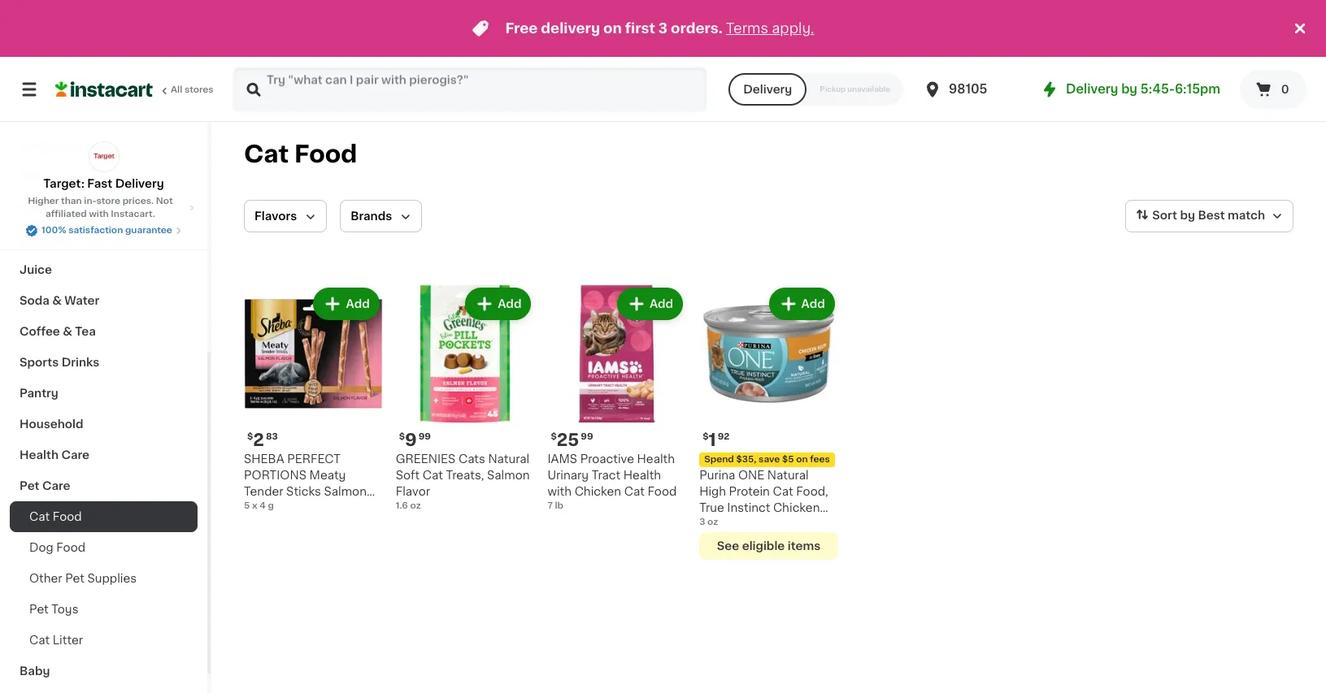 Task type: locate. For each thing, give the bounding box(es) containing it.
add for 2
[[346, 298, 370, 310]]

cat down proactive
[[624, 486, 645, 497]]

& for coffee
[[63, 326, 72, 338]]

with down in-
[[89, 210, 109, 219]]

target: fast delivery
[[43, 178, 164, 189]]

1 horizontal spatial salmon
[[487, 470, 530, 481]]

pet for pet care
[[20, 481, 39, 492]]

seafood
[[65, 110, 114, 121]]

2 horizontal spatial delivery
[[1066, 83, 1119, 95]]

cat inside the sheba perfect portions meaty tender sticks salmon flavor cat treats
[[281, 502, 302, 514]]

spend
[[704, 455, 734, 464]]

2 $ from the left
[[703, 432, 709, 441]]

cat down greenies
[[423, 470, 443, 481]]

2 add from the left
[[498, 298, 522, 310]]

prices.
[[122, 197, 154, 206]]

pet left toys on the bottom
[[29, 604, 49, 616]]

& right soda
[[52, 295, 62, 307]]

salmon down meaty
[[324, 486, 367, 497]]

toys
[[51, 604, 78, 616]]

0 button
[[1240, 70, 1307, 109]]

$ 2 83
[[247, 432, 278, 449]]

0 vertical spatial flavor
[[396, 486, 430, 497]]

health up pet care
[[20, 450, 59, 461]]

$ inside $ 2 83
[[247, 432, 253, 441]]

cat litter
[[29, 635, 83, 647]]

1 horizontal spatial flavor
[[396, 486, 430, 497]]

1 add from the left
[[346, 298, 370, 310]]

bakery link
[[10, 193, 198, 224]]

cat inside iams proactive health urinary tract health with chicken cat food 7 lb
[[624, 486, 645, 497]]

higher than in-store prices. not affiliated with instacart. link
[[13, 195, 194, 221]]

dog
[[29, 542, 53, 554]]

natural down $5
[[768, 470, 809, 481]]

1 horizontal spatial natural
[[768, 470, 809, 481]]

1 horizontal spatial cat food
[[244, 142, 357, 166]]

0 horizontal spatial delivery
[[115, 178, 164, 189]]

$ for 9
[[399, 432, 405, 441]]

by left the 5:45-
[[1122, 83, 1138, 95]]

oz
[[410, 502, 421, 510], [708, 518, 718, 527]]

1 vertical spatial with
[[548, 486, 572, 497]]

guarantee
[[125, 226, 172, 235]]

product group
[[244, 285, 383, 514], [396, 285, 535, 513], [548, 285, 687, 513], [700, 285, 838, 560]]

by
[[1122, 83, 1138, 95], [1180, 210, 1195, 221]]

greenies cats natural soft cat treats, salmon flavor 1.6 oz
[[396, 454, 530, 510]]

care inside health care "link"
[[61, 450, 89, 461]]

4 $ from the left
[[551, 432, 557, 441]]

coffee
[[20, 326, 60, 338]]

iams proactive health urinary tract health with chicken cat food 7 lb
[[548, 454, 677, 510]]

99 right 25
[[581, 432, 593, 441]]

meat & seafood link
[[10, 100, 198, 131]]

care down household
[[61, 450, 89, 461]]

0 vertical spatial &
[[52, 110, 62, 121]]

$ left 83
[[247, 432, 253, 441]]

0 vertical spatial care
[[61, 450, 89, 461]]

chicken down food,
[[773, 502, 820, 514]]

$ up greenies
[[399, 432, 405, 441]]

care for health care
[[61, 450, 89, 461]]

cat inside purina one natural high protein cat food, true instinct chicken recipe in gravy
[[773, 486, 793, 497]]

eligible
[[742, 541, 785, 552]]

0 vertical spatial natural
[[488, 454, 530, 465]]

treats
[[305, 502, 340, 514]]

cat
[[244, 142, 289, 166], [423, 470, 443, 481], [773, 486, 793, 497], [624, 486, 645, 497], [281, 502, 302, 514], [29, 512, 50, 523], [29, 635, 50, 647]]

0 vertical spatial by
[[1122, 83, 1138, 95]]

care inside pet care link
[[42, 481, 70, 492]]

2 add button from the left
[[467, 290, 530, 319]]

tract
[[592, 470, 621, 481]]

add button
[[315, 290, 378, 319], [467, 290, 530, 319], [619, 290, 682, 319], [771, 290, 833, 319]]

0 horizontal spatial 99
[[419, 432, 431, 441]]

cat food up flavors dropdown button
[[244, 142, 357, 166]]

by right sort
[[1180, 210, 1195, 221]]

1 vertical spatial 3
[[700, 518, 705, 527]]

free delivery on first 3 orders. terms apply.
[[505, 22, 815, 35]]

limited time offer region
[[0, 0, 1291, 57]]

instacart logo image
[[55, 80, 153, 99]]

0 vertical spatial with
[[89, 210, 109, 219]]

health inside "link"
[[20, 450, 59, 461]]

1 vertical spatial chicken
[[773, 502, 820, 514]]

ice
[[20, 141, 38, 152]]

$ 9 99
[[399, 432, 431, 449]]

0 horizontal spatial natural
[[488, 454, 530, 465]]

Search field
[[234, 68, 706, 111]]

cat inside greenies cats natural soft cat treats, salmon flavor 1.6 oz
[[423, 470, 443, 481]]

cat food link
[[10, 502, 198, 533]]

product group containing 25
[[548, 285, 687, 513]]

5 x 4 g
[[244, 502, 274, 510]]

1 horizontal spatial by
[[1180, 210, 1195, 221]]

x
[[252, 502, 257, 510]]

0 horizontal spatial with
[[89, 210, 109, 219]]

4 product group from the left
[[700, 285, 838, 560]]

99 inside $ 25 99
[[581, 432, 593, 441]]

cats
[[459, 454, 485, 465]]

chicken inside iams proactive health urinary tract health with chicken cat food 7 lb
[[575, 486, 621, 497]]

juice
[[20, 264, 52, 276]]

flavor
[[396, 486, 430, 497], [244, 502, 278, 514]]

delivery by 5:45-6:15pm
[[1066, 83, 1221, 95]]

9
[[405, 432, 417, 449]]

add button for 9
[[467, 290, 530, 319]]

3 product group from the left
[[548, 285, 687, 513]]

delivery up prices.
[[115, 178, 164, 189]]

0 horizontal spatial flavor
[[244, 502, 278, 514]]

natural inside greenies cats natural soft cat treats, salmon flavor 1.6 oz
[[488, 454, 530, 465]]

0 vertical spatial chicken
[[575, 486, 621, 497]]

by inside field
[[1180, 210, 1195, 221]]

salmon inside greenies cats natural soft cat treats, salmon flavor 1.6 oz
[[487, 470, 530, 481]]

add for 25
[[650, 298, 673, 310]]

purina one natural high protein cat food, true instinct chicken recipe in gravy
[[700, 470, 828, 530]]

chicken inside purina one natural high protein cat food, true instinct chicken recipe in gravy
[[773, 502, 820, 514]]

1 horizontal spatial delivery
[[743, 84, 792, 95]]

0 horizontal spatial 3
[[659, 22, 668, 35]]

add
[[346, 298, 370, 310], [498, 298, 522, 310], [650, 298, 673, 310], [802, 298, 825, 310]]

free
[[505, 22, 538, 35]]

1 horizontal spatial on
[[796, 455, 808, 464]]

affiliated
[[46, 210, 87, 219]]

cat up flavors
[[244, 142, 289, 166]]

recipe
[[700, 519, 740, 530]]

1 vertical spatial natural
[[768, 470, 809, 481]]

0 horizontal spatial oz
[[410, 502, 421, 510]]

1.6
[[396, 502, 408, 510]]

$ for 25
[[551, 432, 557, 441]]

perfect
[[287, 454, 341, 465]]

other pet supplies link
[[10, 564, 198, 594]]

health right proactive
[[637, 454, 675, 465]]

all stores link
[[55, 67, 215, 112]]

soda
[[20, 295, 50, 307]]

2 vertical spatial &
[[63, 326, 72, 338]]

3 add button from the left
[[619, 290, 682, 319]]

4
[[260, 502, 266, 510]]

with
[[89, 210, 109, 219], [548, 486, 572, 497]]

cat down sticks
[[281, 502, 302, 514]]

water
[[65, 295, 99, 307]]

food left high
[[648, 486, 677, 497]]

add for 9
[[498, 298, 522, 310]]

delivery inside button
[[743, 84, 792, 95]]

0 horizontal spatial by
[[1122, 83, 1138, 95]]

with up lb
[[548, 486, 572, 497]]

add button for 25
[[619, 290, 682, 319]]

99 for 25
[[581, 432, 593, 441]]

proactive
[[580, 454, 634, 465]]

1 horizontal spatial chicken
[[773, 502, 820, 514]]

1 vertical spatial care
[[42, 481, 70, 492]]

1 horizontal spatial with
[[548, 486, 572, 497]]

pet down health care
[[20, 481, 39, 492]]

soda & water link
[[10, 285, 198, 316]]

cheese link
[[10, 224, 198, 255]]

$ left 92
[[703, 432, 709, 441]]

natural inside purina one natural high protein cat food, true instinct chicken recipe in gravy
[[768, 470, 809, 481]]

1 vertical spatial flavor
[[244, 502, 278, 514]]

on right $5
[[796, 455, 808, 464]]

flavor for 1.6
[[396, 486, 430, 497]]

1 horizontal spatial oz
[[708, 518, 718, 527]]

99 inside $ 9 99
[[419, 432, 431, 441]]

&
[[52, 110, 62, 121], [52, 295, 62, 307], [63, 326, 72, 338]]

drinks
[[62, 357, 99, 368]]

food right dog
[[56, 542, 85, 554]]

oz right the 1.6
[[410, 502, 421, 510]]

on left the first
[[604, 22, 622, 35]]

food inside 'link'
[[56, 542, 85, 554]]

delivery
[[1066, 83, 1119, 95], [743, 84, 792, 95], [115, 178, 164, 189]]

greenies
[[396, 454, 456, 465]]

delivery by 5:45-6:15pm link
[[1040, 80, 1221, 99]]

3 $ from the left
[[399, 432, 405, 441]]

natural right cats
[[488, 454, 530, 465]]

2 vertical spatial pet
[[29, 604, 49, 616]]

ice cream
[[20, 141, 80, 152]]

3 inside limited time offer region
[[659, 22, 668, 35]]

1 product group from the left
[[244, 285, 383, 514]]

frozen foods link
[[10, 162, 198, 193]]

by for delivery
[[1122, 83, 1138, 95]]

1 add button from the left
[[315, 290, 378, 319]]

1 vertical spatial by
[[1180, 210, 1195, 221]]

delivery down terms apply. link
[[743, 84, 792, 95]]

see eligible items
[[717, 541, 821, 552]]

3 right the first
[[659, 22, 668, 35]]

$ inside $ 9 99
[[399, 432, 405, 441]]

0 vertical spatial on
[[604, 22, 622, 35]]

2 product group from the left
[[396, 285, 535, 513]]

$ up iams
[[551, 432, 557, 441]]

1 vertical spatial &
[[52, 295, 62, 307]]

target:
[[43, 178, 85, 189]]

1 vertical spatial on
[[796, 455, 808, 464]]

flavor inside greenies cats natural soft cat treats, salmon flavor 1.6 oz
[[396, 486, 430, 497]]

cat food up dog food
[[29, 512, 82, 523]]

1 99 from the left
[[419, 432, 431, 441]]

& for soda
[[52, 295, 62, 307]]

0 horizontal spatial cat food
[[29, 512, 82, 523]]

pantry link
[[10, 378, 198, 409]]

cat left food,
[[773, 486, 793, 497]]

$ inside $ 1 92
[[703, 432, 709, 441]]

Best match Sort by field
[[1126, 200, 1294, 233]]

3 down true
[[700, 518, 705, 527]]

& left tea
[[63, 326, 72, 338]]

not
[[156, 197, 173, 206]]

pet care link
[[10, 471, 198, 502]]

oz down true
[[708, 518, 718, 527]]

3 add from the left
[[650, 298, 673, 310]]

oz inside greenies cats natural soft cat treats, salmon flavor 1.6 oz
[[410, 502, 421, 510]]

0 vertical spatial pet
[[20, 481, 39, 492]]

$ inside $ 25 99
[[551, 432, 557, 441]]

0 vertical spatial 3
[[659, 22, 668, 35]]

chicken down the tract
[[575, 486, 621, 497]]

treats,
[[446, 470, 484, 481]]

None search field
[[233, 67, 708, 112]]

sports drinks link
[[10, 347, 198, 378]]

0 horizontal spatial salmon
[[324, 486, 367, 497]]

4 add from the left
[[802, 298, 825, 310]]

0 horizontal spatial chicken
[[575, 486, 621, 497]]

0 vertical spatial oz
[[410, 502, 421, 510]]

cheese
[[20, 233, 65, 245]]

99 right 9
[[419, 432, 431, 441]]

by for sort
[[1180, 210, 1195, 221]]

flavor inside the sheba perfect portions meaty tender sticks salmon flavor cat treats
[[244, 502, 278, 514]]

stores
[[185, 85, 214, 94]]

4 add button from the left
[[771, 290, 833, 319]]

salmon right "treats,"
[[487, 470, 530, 481]]

pet right other at left
[[65, 573, 85, 585]]

cat left litter
[[29, 635, 50, 647]]

1 horizontal spatial 99
[[581, 432, 593, 441]]

& right meat
[[52, 110, 62, 121]]

delivery for delivery
[[743, 84, 792, 95]]

service type group
[[729, 73, 904, 106]]

on
[[604, 22, 622, 35], [796, 455, 808, 464]]

0 vertical spatial salmon
[[487, 470, 530, 481]]

0
[[1281, 84, 1290, 95]]

care down health care
[[42, 481, 70, 492]]

1 vertical spatial salmon
[[324, 486, 367, 497]]

2 99 from the left
[[581, 432, 593, 441]]

delivery for delivery by 5:45-6:15pm
[[1066, 83, 1119, 95]]

delivery left the 5:45-
[[1066, 83, 1119, 95]]

1 $ from the left
[[247, 432, 253, 441]]

salmon inside the sheba perfect portions meaty tender sticks salmon flavor cat treats
[[324, 486, 367, 497]]

cat inside 'link'
[[29, 635, 50, 647]]

0 horizontal spatial on
[[604, 22, 622, 35]]

pet toys link
[[10, 594, 198, 625]]



Task type: vqa. For each thing, say whether or not it's contained in the screenshot.
orders.
yes



Task type: describe. For each thing, give the bounding box(es) containing it.
higher than in-store prices. not affiliated with instacart.
[[28, 197, 173, 219]]

product group containing 9
[[396, 285, 535, 513]]

flavor for cat
[[244, 502, 278, 514]]

pet for pet toys
[[29, 604, 49, 616]]

soda & water
[[20, 295, 99, 307]]

100% satisfaction guarantee
[[42, 226, 172, 235]]

save
[[759, 455, 780, 464]]

lb
[[555, 502, 564, 510]]

sports drinks
[[20, 357, 99, 368]]

pantry
[[20, 388, 58, 399]]

natural for salmon
[[488, 454, 530, 465]]

care for pet care
[[42, 481, 70, 492]]

spend $35, save $5 on fees
[[704, 455, 830, 464]]

see
[[717, 541, 739, 552]]

health right the tract
[[623, 470, 661, 481]]

natural for food,
[[768, 470, 809, 481]]

1
[[709, 432, 716, 449]]

5:45-
[[1141, 83, 1175, 95]]

satisfaction
[[68, 226, 123, 235]]

sort
[[1153, 210, 1178, 221]]

food up dog food
[[53, 512, 82, 523]]

3 oz
[[700, 518, 718, 527]]

match
[[1228, 210, 1265, 221]]

supplies
[[87, 573, 137, 585]]

gravy
[[756, 519, 789, 530]]

6:15pm
[[1175, 83, 1221, 95]]

other pet supplies
[[29, 573, 137, 585]]

100%
[[42, 226, 66, 235]]

pet care
[[20, 481, 70, 492]]

food,
[[796, 486, 828, 497]]

true
[[700, 502, 724, 514]]

98105
[[949, 83, 988, 95]]

7
[[548, 502, 553, 510]]

food up flavors dropdown button
[[294, 142, 357, 166]]

urinary
[[548, 470, 589, 481]]

see eligible items button
[[700, 532, 838, 560]]

dog food link
[[10, 533, 198, 564]]

portions
[[244, 470, 307, 481]]

0 vertical spatial cat food
[[244, 142, 357, 166]]

bakery
[[20, 203, 61, 214]]

83
[[266, 432, 278, 441]]

than
[[61, 197, 82, 206]]

1 vertical spatial oz
[[708, 518, 718, 527]]

instinct
[[727, 502, 770, 514]]

health care
[[20, 450, 89, 461]]

household
[[20, 419, 83, 430]]

$ for 1
[[703, 432, 709, 441]]

protein
[[729, 486, 770, 497]]

meat
[[20, 110, 50, 121]]

target: fast delivery logo image
[[88, 142, 119, 172]]

product group containing 1
[[700, 285, 838, 560]]

with inside iams proactive health urinary tract health with chicken cat food 7 lb
[[548, 486, 572, 497]]

$ 25 99
[[551, 432, 593, 449]]

high
[[700, 486, 726, 497]]

meat & seafood
[[20, 110, 114, 121]]

frozen
[[20, 172, 59, 183]]

dog food
[[29, 542, 85, 554]]

terms apply. link
[[726, 22, 815, 35]]

cream
[[40, 141, 80, 152]]

salmon for treats,
[[487, 470, 530, 481]]

litter
[[53, 635, 83, 647]]

25
[[557, 432, 579, 449]]

99 for 9
[[419, 432, 431, 441]]

brands button
[[340, 200, 422, 233]]

health care link
[[10, 440, 198, 471]]

ice cream link
[[10, 131, 198, 162]]

coffee & tea link
[[10, 316, 198, 347]]

product group containing 2
[[244, 285, 383, 514]]

1 horizontal spatial 3
[[700, 518, 705, 527]]

target: fast delivery link
[[43, 142, 164, 192]]

flavors button
[[244, 200, 327, 233]]

first
[[625, 22, 655, 35]]

orders.
[[671, 22, 723, 35]]

on inside limited time offer region
[[604, 22, 622, 35]]

add button for 2
[[315, 290, 378, 319]]

sports
[[20, 357, 59, 368]]

on inside product group
[[796, 455, 808, 464]]

meaty
[[309, 470, 346, 481]]

purina
[[700, 470, 735, 481]]

other
[[29, 573, 62, 585]]

delivery
[[541, 22, 600, 35]]

sort by
[[1153, 210, 1195, 221]]

salmon for sticks
[[324, 486, 367, 497]]

g
[[268, 502, 274, 510]]

sheba perfect portions meaty tender sticks salmon flavor cat treats
[[244, 454, 367, 514]]

best
[[1198, 210, 1225, 221]]

food inside iams proactive health urinary tract health with chicken cat food 7 lb
[[648, 486, 677, 497]]

1 vertical spatial pet
[[65, 573, 85, 585]]

brands
[[351, 211, 392, 222]]

with inside higher than in-store prices. not affiliated with instacart.
[[89, 210, 109, 219]]

store
[[96, 197, 120, 206]]

cat up dog
[[29, 512, 50, 523]]

$35,
[[736, 455, 757, 464]]

instacart.
[[111, 210, 155, 219]]

$ 1 92
[[703, 432, 730, 449]]

fees
[[810, 455, 830, 464]]

one
[[738, 470, 765, 481]]

fast
[[87, 178, 112, 189]]

iams
[[548, 454, 578, 465]]

& for meat
[[52, 110, 62, 121]]

$ for 2
[[247, 432, 253, 441]]

1 vertical spatial cat food
[[29, 512, 82, 523]]

100% satisfaction guarantee button
[[25, 221, 182, 237]]

sheba
[[244, 454, 284, 465]]

cat litter link
[[10, 625, 198, 656]]

soft
[[396, 470, 420, 481]]



